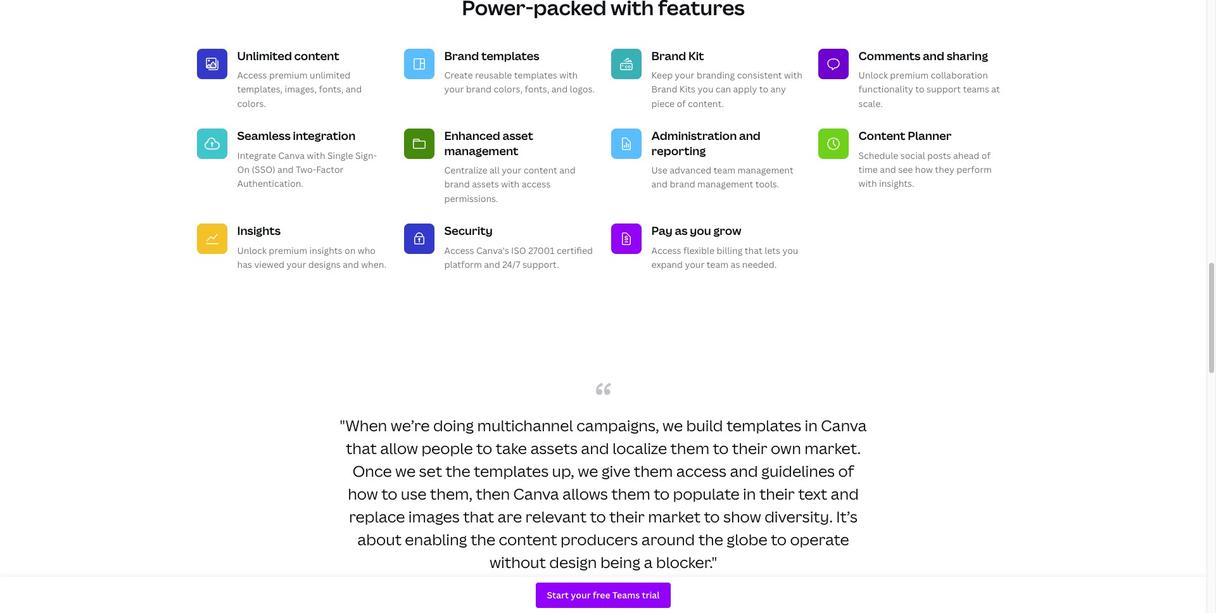 Task type: vqa. For each thing, say whether or not it's contained in the screenshot.
As
yes



Task type: describe. For each thing, give the bounding box(es) containing it.
premium inside comments and sharing unlock premium collaboration functionality to support teams at scale.
[[891, 69, 929, 81]]

reusable
[[475, 69, 512, 81]]

two-
[[296, 164, 316, 176]]

brand for enhanced asset management
[[445, 178, 470, 190]]

comments
[[859, 48, 921, 63]]

then
[[476, 484, 510, 505]]

set
[[419, 461, 442, 482]]

brand templates create reusable templates with your brand colors, fonts, and logos.
[[445, 48, 595, 95]]

seamless
[[237, 128, 291, 143]]

at
[[992, 83, 1001, 95]]

to down "build"
[[713, 438, 729, 459]]

perform
[[957, 164, 992, 176]]

who
[[358, 244, 376, 256]]

judson cowan
[[572, 590, 635, 602]]

use
[[652, 164, 668, 176]]

1 vertical spatial in
[[743, 484, 756, 505]]

24/7
[[503, 259, 521, 271]]

content
[[859, 128, 906, 143]]

to left use
[[382, 484, 398, 505]]

content inside unlimited content access premium unlimited templates, images, fonts, and colors.
[[294, 48, 340, 63]]

team inside pay as you grow access flexible billing that lets you expand your team as needed.
[[707, 259, 729, 271]]

take
[[496, 438, 527, 459]]

judson
[[572, 590, 604, 602]]

to inside comments and sharing unlock premium collaboration functionality to support teams at scale.
[[916, 83, 925, 95]]

and inside content planner schedule social posts ahead of time and see how they perform with insights.
[[880, 164, 897, 176]]

seamless integration integrate canva with single sign- on (sso) and two-factor authentication.
[[237, 128, 377, 190]]

templates up colors,
[[514, 69, 558, 81]]

to down populate
[[704, 507, 720, 527]]

about
[[358, 529, 402, 550]]

fonts, inside brand templates create reusable templates with your brand colors, fonts, and logos.
[[525, 83, 550, 95]]

2 vertical spatial canva
[[514, 484, 559, 505]]

cowan
[[606, 590, 635, 602]]

2 vertical spatial their
[[610, 507, 645, 527]]

security access canva's iso 27001 certified platform and 24/7 support.
[[445, 223, 593, 271]]

"when
[[340, 415, 387, 436]]

being
[[601, 552, 641, 573]]

access inside enhanced asset management centralize all your content and brand assets with access permissions.
[[522, 178, 551, 190]]

campaigns,
[[577, 415, 659, 436]]

operate
[[790, 529, 850, 550]]

blocker."
[[656, 552, 717, 573]]

show
[[724, 507, 762, 527]]

a
[[644, 552, 653, 573]]

with inside 'seamless integration integrate canva with single sign- on (sso) and two-factor authentication.'
[[307, 149, 325, 161]]

how inside "when we're doing multichannel campaigns, we build templates in canva that allow people to take assets and localize them to their own market. once we set the templates up, we give them access and guidelines of how to use them, then canva allows them to populate in their text and replace images that are relevant to their market to show diversity. it's about enabling the content producers around the globe to operate without design being a blocker."
[[348, 484, 378, 505]]

team inside administration and reporting use advanced team management and brand management tools.
[[714, 164, 736, 176]]

with inside enhanced asset management centralize all your content and brand assets with access permissions.
[[501, 178, 520, 190]]

brand up the 'piece' on the right of the page
[[652, 83, 678, 95]]

unlimited
[[310, 69, 351, 81]]

insights unlock premium insights on who has viewed your designs and when.
[[237, 223, 387, 271]]

to left the take
[[477, 438, 492, 459]]

without
[[490, 552, 546, 573]]

create
[[445, 69, 473, 81]]

1 vertical spatial management
[[738, 164, 794, 176]]

support.
[[523, 259, 559, 271]]

needed.
[[743, 259, 777, 271]]

pay as you grow access flexible billing that lets you expand your team as needed.
[[652, 223, 799, 271]]

with inside brand templates create reusable templates with your brand colors, fonts, and logos.
[[560, 69, 578, 81]]

integration
[[293, 128, 356, 143]]

brand for brand kit
[[652, 48, 686, 63]]

build
[[687, 415, 723, 436]]

support
[[927, 83, 961, 95]]

management inside enhanced asset management centralize all your content and brand assets with access permissions.
[[445, 143, 519, 158]]

with inside brand kit keep your branding consistent with brand kits you can apply to any piece of content.
[[784, 69, 803, 81]]

authentication.
[[237, 178, 304, 190]]

to up the 'producers'
[[590, 507, 606, 527]]

tools.
[[756, 178, 780, 190]]

flexible
[[684, 244, 715, 256]]

and inside brand templates create reusable templates with your brand colors, fonts, and logos.
[[552, 83, 568, 95]]

brand inside brand templates create reusable templates with your brand colors, fonts, and logos.
[[466, 83, 492, 95]]

administration
[[652, 128, 737, 143]]

your inside brand templates create reusable templates with your brand colors, fonts, and logos.
[[445, 83, 464, 95]]

access inside "when we're doing multichannel campaigns, we build templates in canva that allow people to take assets and localize them to their own market. once we set the templates up, we give them access and guidelines of how to use them, then canva allows them to populate in their text and replace images that are relevant to their market to show diversity. it's about enabling the content producers around the globe to operate without design being a blocker."
[[677, 461, 727, 482]]

0 vertical spatial their
[[732, 438, 768, 459]]

guidelines
[[762, 461, 835, 482]]

are
[[498, 507, 522, 527]]

give
[[602, 461, 631, 482]]

colors,
[[494, 83, 523, 95]]

viewed
[[254, 259, 285, 271]]

allow
[[380, 438, 418, 459]]

relevant
[[526, 507, 587, 527]]

content.
[[688, 98, 724, 110]]

consistent
[[737, 69, 782, 81]]

replace
[[349, 507, 405, 527]]

kits
[[680, 83, 696, 95]]

unlock inside comments and sharing unlock premium collaboration functionality to support teams at scale.
[[859, 69, 888, 81]]

templates,
[[237, 83, 283, 95]]

and inside comments and sharing unlock premium collaboration functionality to support teams at scale.
[[923, 48, 945, 63]]

brand for brand templates
[[445, 48, 479, 63]]

grow
[[714, 223, 742, 238]]

templates down the take
[[474, 461, 549, 482]]

social
[[901, 149, 926, 161]]

advanced
[[670, 164, 712, 176]]

insights.
[[880, 178, 915, 190]]

branding
[[697, 69, 735, 81]]

content planner schedule social posts ahead of time and see how they perform with insights.
[[859, 128, 992, 190]]

platform
[[445, 259, 482, 271]]

use
[[401, 484, 427, 505]]

when.
[[361, 259, 387, 271]]

unlock inside insights unlock premium insights on who has viewed your designs and when.
[[237, 244, 267, 256]]

integrate
[[237, 149, 276, 161]]

2 vertical spatial that
[[463, 507, 494, 527]]

1 vertical spatial their
[[760, 484, 795, 505]]

sharing
[[947, 48, 989, 63]]

comments and sharing unlock premium collaboration functionality to support teams at scale.
[[859, 48, 1001, 110]]

planner
[[908, 128, 952, 143]]

them,
[[430, 484, 473, 505]]

expand
[[652, 259, 683, 271]]

the up them,
[[446, 461, 471, 482]]

iso
[[511, 244, 527, 256]]

allows
[[563, 484, 608, 505]]

your inside brand kit keep your branding consistent with brand kits you can apply to any piece of content.
[[675, 69, 695, 81]]

images,
[[285, 83, 317, 95]]

pay
[[652, 223, 673, 238]]

templates up reusable
[[482, 48, 540, 63]]

2 horizontal spatial we
[[663, 415, 683, 436]]

design
[[550, 552, 597, 573]]

you for grow
[[783, 244, 799, 256]]

you for your
[[698, 83, 714, 95]]

0 horizontal spatial as
[[675, 223, 688, 238]]

doing
[[433, 415, 474, 436]]

insights
[[237, 223, 281, 238]]

assets inside enhanced asset management centralize all your content and brand assets with access permissions.
[[472, 178, 499, 190]]

access inside unlimited content access premium unlimited templates, images, fonts, and colors.
[[237, 69, 267, 81]]

templates up own on the right of page
[[727, 415, 802, 436]]

to up market
[[654, 484, 670, 505]]

kit
[[689, 48, 704, 63]]

administration and reporting use advanced team management and brand management tools.
[[652, 128, 794, 190]]

schedule
[[859, 149, 899, 161]]

2 vertical spatial them
[[612, 484, 651, 505]]



Task type: locate. For each thing, give the bounding box(es) containing it.
how down social
[[916, 164, 933, 176]]

1 vertical spatial that
[[346, 438, 377, 459]]

unlock up has
[[237, 244, 267, 256]]

it's
[[837, 507, 858, 527]]

lets
[[765, 244, 781, 256]]

canva up two-
[[278, 149, 305, 161]]

their down guidelines
[[760, 484, 795, 505]]

in up market.
[[805, 415, 818, 436]]

as right pay
[[675, 223, 688, 238]]

diversity.
[[765, 507, 833, 527]]

them down give
[[612, 484, 651, 505]]

can
[[716, 83, 731, 95]]

in
[[805, 415, 818, 436], [743, 484, 756, 505]]

brand
[[466, 83, 492, 95], [445, 178, 470, 190], [670, 178, 696, 190]]

1 horizontal spatial how
[[916, 164, 933, 176]]

we left "build"
[[663, 415, 683, 436]]

1 vertical spatial team
[[707, 259, 729, 271]]

the
[[446, 461, 471, 482], [471, 529, 496, 550], [699, 529, 724, 550]]

with up any at the right top
[[784, 69, 803, 81]]

fonts,
[[319, 83, 344, 95], [525, 83, 550, 95]]

enhanced asset management centralize all your content and brand assets with access permissions.
[[445, 128, 576, 205]]

access
[[237, 69, 267, 81], [445, 244, 474, 256], [652, 244, 682, 256]]

people
[[422, 438, 473, 459]]

1 vertical spatial as
[[731, 259, 740, 271]]

(sso)
[[252, 164, 275, 176]]

sign-
[[356, 149, 377, 161]]

1 vertical spatial content
[[524, 164, 558, 176]]

content inside "when we're doing multichannel campaigns, we build templates in canva that allow people to take assets and localize them to their own market. once we set the templates up, we give them access and guidelines of how to use them, then canva allows them to populate in their text and replace images that are relevant to their market to show diversity. it's about enabling the content producers around the globe to operate without design being a blocker."
[[499, 529, 557, 550]]

1 vertical spatial you
[[690, 223, 712, 238]]

as down 'billing'
[[731, 259, 740, 271]]

canva inside 'seamless integration integrate canva with single sign- on (sso) and two-factor authentication.'
[[278, 149, 305, 161]]

premium up images,
[[269, 69, 308, 81]]

access up templates,
[[237, 69, 267, 81]]

and inside enhanced asset management centralize all your content and brand assets with access permissions.
[[560, 164, 576, 176]]

of inside "when we're doing multichannel campaigns, we build templates in canva that allow people to take assets and localize them to their own market. once we set the templates up, we give them access and guidelines of how to use them, then canva allows them to populate in their text and replace images that are relevant to their market to show diversity. it's about enabling the content producers around the globe to operate without design being a blocker."
[[839, 461, 854, 482]]

2 vertical spatial of
[[839, 461, 854, 482]]

canva up market.
[[822, 415, 867, 436]]

unlimited
[[237, 48, 292, 63]]

0 horizontal spatial that
[[346, 438, 377, 459]]

billing
[[717, 244, 743, 256]]

of inside content planner schedule social posts ahead of time and see how they perform with insights.
[[982, 149, 991, 161]]

asset
[[503, 128, 534, 143]]

1 vertical spatial of
[[982, 149, 991, 161]]

management up tools.
[[738, 164, 794, 176]]

1 horizontal spatial we
[[578, 461, 598, 482]]

fonts, right colors,
[[525, 83, 550, 95]]

premium up viewed
[[269, 244, 307, 256]]

0 vertical spatial how
[[916, 164, 933, 176]]

teams
[[964, 83, 990, 95]]

0 vertical spatial you
[[698, 83, 714, 95]]

0 horizontal spatial we
[[395, 461, 416, 482]]

1 vertical spatial assets
[[531, 438, 578, 459]]

keep
[[652, 69, 673, 81]]

0 horizontal spatial fonts,
[[319, 83, 344, 95]]

templates
[[482, 48, 540, 63], [514, 69, 558, 81], [727, 415, 802, 436], [474, 461, 549, 482]]

and inside insights unlock premium insights on who has viewed your designs and when.
[[343, 259, 359, 271]]

content up the unlimited on the top of the page
[[294, 48, 340, 63]]

has
[[237, 259, 252, 271]]

your inside enhanced asset management centralize all your content and brand assets with access permissions.
[[502, 164, 522, 176]]

2 horizontal spatial that
[[745, 244, 763, 256]]

own
[[771, 438, 802, 459]]

insights
[[310, 244, 343, 256]]

fonts, inside unlimited content access premium unlimited templates, images, fonts, and colors.
[[319, 83, 344, 95]]

premium inside unlimited content access premium unlimited templates, images, fonts, and colors.
[[269, 69, 308, 81]]

1 horizontal spatial that
[[463, 507, 494, 527]]

1 vertical spatial unlock
[[237, 244, 267, 256]]

access inside security access canva's iso 27001 certified platform and 24/7 support.
[[445, 244, 474, 256]]

ahead
[[954, 149, 980, 161]]

your inside insights unlock premium insights on who has viewed your designs and when.
[[287, 259, 306, 271]]

fonts, down the unlimited on the top of the page
[[319, 83, 344, 95]]

scale.
[[859, 98, 883, 110]]

colors.
[[237, 98, 266, 110]]

unlock up functionality
[[859, 69, 888, 81]]

with inside content planner schedule social posts ahead of time and see how they perform with insights.
[[859, 178, 877, 190]]

canva up relevant
[[514, 484, 559, 505]]

2 fonts, from the left
[[525, 83, 550, 95]]

of inside brand kit keep your branding consistent with brand kits you can apply to any piece of content.
[[677, 98, 686, 110]]

1 horizontal spatial of
[[839, 461, 854, 482]]

1 horizontal spatial fonts,
[[525, 83, 550, 95]]

2 vertical spatial you
[[783, 244, 799, 256]]

0 horizontal spatial unlock
[[237, 244, 267, 256]]

quotation mark image
[[596, 383, 611, 396]]

centralize
[[445, 164, 488, 176]]

canva's
[[476, 244, 509, 256]]

0 vertical spatial in
[[805, 415, 818, 436]]

content up without
[[499, 529, 557, 550]]

team down 'billing'
[[707, 259, 729, 271]]

brand up keep
[[652, 48, 686, 63]]

producers
[[561, 529, 638, 550]]

0 horizontal spatial of
[[677, 98, 686, 110]]

0 vertical spatial of
[[677, 98, 686, 110]]

0 horizontal spatial access
[[522, 178, 551, 190]]

0 vertical spatial team
[[714, 164, 736, 176]]

up,
[[552, 461, 575, 482]]

multichannel
[[478, 415, 573, 436]]

content down asset
[[524, 164, 558, 176]]

your down flexible
[[685, 259, 705, 271]]

brand inside brand templates create reusable templates with your brand colors, fonts, and logos.
[[445, 48, 479, 63]]

on
[[237, 164, 250, 176]]

your
[[675, 69, 695, 81], [445, 83, 464, 95], [502, 164, 522, 176], [287, 259, 306, 271], [685, 259, 705, 271]]

0 vertical spatial access
[[522, 178, 551, 190]]

1 horizontal spatial assets
[[531, 438, 578, 459]]

them down "build"
[[671, 438, 710, 459]]

to left the support
[[916, 83, 925, 95]]

market.
[[805, 438, 861, 459]]

0 vertical spatial that
[[745, 244, 763, 256]]

posts
[[928, 149, 952, 161]]

the up 'blocker."'
[[699, 529, 724, 550]]

your inside pay as you grow access flexible billing that lets you expand your team as needed.
[[685, 259, 705, 271]]

1 horizontal spatial as
[[731, 259, 740, 271]]

1 horizontal spatial unlock
[[859, 69, 888, 81]]

premium inside insights unlock premium insights on who has viewed your designs and when.
[[269, 244, 307, 256]]

access up platform
[[445, 244, 474, 256]]

27001
[[529, 244, 555, 256]]

we're
[[391, 415, 430, 436]]

brand down reusable
[[466, 83, 492, 95]]

any
[[771, 83, 786, 95]]

0 vertical spatial them
[[671, 438, 710, 459]]

2 horizontal spatial access
[[652, 244, 682, 256]]

management down advanced
[[698, 178, 754, 190]]

to
[[760, 83, 769, 95], [916, 83, 925, 95], [477, 438, 492, 459], [713, 438, 729, 459], [382, 484, 398, 505], [654, 484, 670, 505], [590, 507, 606, 527], [704, 507, 720, 527], [771, 529, 787, 550]]

we
[[663, 415, 683, 436], [395, 461, 416, 482], [578, 461, 598, 482]]

1 horizontal spatial canva
[[514, 484, 559, 505]]

your up 'kits'
[[675, 69, 695, 81]]

access down asset
[[522, 178, 551, 190]]

your right viewed
[[287, 259, 306, 271]]

the up without
[[471, 529, 496, 550]]

team right advanced
[[714, 164, 736, 176]]

1 horizontal spatial access
[[677, 461, 727, 482]]

how inside content planner schedule social posts ahead of time and see how they perform with insights.
[[916, 164, 933, 176]]

1 vertical spatial how
[[348, 484, 378, 505]]

assets up up,
[[531, 438, 578, 459]]

localize
[[613, 438, 667, 459]]

their up the 'producers'
[[610, 507, 645, 527]]

brand down advanced
[[670, 178, 696, 190]]

2 horizontal spatial canva
[[822, 415, 867, 436]]

1 fonts, from the left
[[319, 83, 344, 95]]

0 horizontal spatial in
[[743, 484, 756, 505]]

images
[[409, 507, 460, 527]]

them down localize
[[634, 461, 673, 482]]

brand
[[445, 48, 479, 63], [652, 48, 686, 63], [652, 83, 678, 95]]

0 vertical spatial unlock
[[859, 69, 888, 81]]

assets down all
[[472, 178, 499, 190]]

that up needed.
[[745, 244, 763, 256]]

in up show
[[743, 484, 756, 505]]

of up perform
[[982, 149, 991, 161]]

that down then
[[463, 507, 494, 527]]

of down market.
[[839, 461, 854, 482]]

you up flexible
[[690, 223, 712, 238]]

canva
[[278, 149, 305, 161], [822, 415, 867, 436], [514, 484, 559, 505]]

1 vertical spatial access
[[677, 461, 727, 482]]

brand for administration and reporting
[[670, 178, 696, 190]]

1 vertical spatial canva
[[822, 415, 867, 436]]

text
[[799, 484, 828, 505]]

we down allow
[[395, 461, 416, 482]]

how
[[916, 164, 933, 176], [348, 484, 378, 505]]

and inside 'seamless integration integrate canva with single sign- on (sso) and two-factor authentication.'
[[278, 164, 294, 176]]

brand inside administration and reporting use advanced team management and brand management tools.
[[670, 178, 696, 190]]

brand kit keep your branding consistent with brand kits you can apply to any piece of content.
[[652, 48, 803, 110]]

on
[[345, 244, 356, 256]]

brand down centralize
[[445, 178, 470, 190]]

you up content.
[[698, 83, 714, 95]]

around
[[642, 529, 695, 550]]

security
[[445, 223, 493, 238]]

premium
[[269, 69, 308, 81], [891, 69, 929, 81], [269, 244, 307, 256]]

0 vertical spatial assets
[[472, 178, 499, 190]]

with down asset
[[501, 178, 520, 190]]

management up all
[[445, 143, 519, 158]]

of down 'kits'
[[677, 98, 686, 110]]

with
[[560, 69, 578, 81], [784, 69, 803, 81], [307, 149, 325, 161], [859, 178, 877, 190], [501, 178, 520, 190]]

and inside security access canva's iso 27001 certified platform and 24/7 support.
[[484, 259, 501, 271]]

0 vertical spatial management
[[445, 143, 519, 158]]

to down diversity.
[[771, 529, 787, 550]]

0 vertical spatial content
[[294, 48, 340, 63]]

0 horizontal spatial canva
[[278, 149, 305, 161]]

1 horizontal spatial access
[[445, 244, 474, 256]]

time
[[859, 164, 878, 176]]

that down "when
[[346, 438, 377, 459]]

that inside pay as you grow access flexible billing that lets you expand your team as needed.
[[745, 244, 763, 256]]

with up logos.
[[560, 69, 578, 81]]

brand inside enhanced asset management centralize all your content and brand assets with access permissions.
[[445, 178, 470, 190]]

to left any at the right top
[[760, 83, 769, 95]]

content inside enhanced asset management centralize all your content and brand assets with access permissions.
[[524, 164, 558, 176]]

2 horizontal spatial of
[[982, 149, 991, 161]]

you inside brand kit keep your branding consistent with brand kits you can apply to any piece of content.
[[698, 83, 714, 95]]

see
[[899, 164, 913, 176]]

with up two-
[[307, 149, 325, 161]]

brand up create
[[445, 48, 479, 63]]

logos.
[[570, 83, 595, 95]]

0 vertical spatial canva
[[278, 149, 305, 161]]

you right lets
[[783, 244, 799, 256]]

populate
[[673, 484, 740, 505]]

we up allows
[[578, 461, 598, 482]]

and inside unlimited content access premium unlimited templates, images, fonts, and colors.
[[346, 83, 362, 95]]

functionality
[[859, 83, 914, 95]]

piece
[[652, 98, 675, 110]]

with down time
[[859, 178, 877, 190]]

your down create
[[445, 83, 464, 95]]

access up populate
[[677, 461, 727, 482]]

permissions.
[[445, 193, 498, 205]]

premium up functionality
[[891, 69, 929, 81]]

enabling
[[405, 529, 467, 550]]

2 vertical spatial content
[[499, 529, 557, 550]]

0 horizontal spatial access
[[237, 69, 267, 81]]

0 horizontal spatial how
[[348, 484, 378, 505]]

assets inside "when we're doing multichannel campaigns, we build templates in canva that allow people to take assets and localize them to their own market. once we set the templates up, we give them access and guidelines of how to use them, then canva allows them to populate in their text and replace images that are relevant to their market to show diversity. it's about enabling the content producers around the globe to operate without design being a blocker."
[[531, 438, 578, 459]]

1 horizontal spatial in
[[805, 415, 818, 436]]

unlock
[[859, 69, 888, 81], [237, 244, 267, 256]]

0 horizontal spatial assets
[[472, 178, 499, 190]]

1 vertical spatial them
[[634, 461, 673, 482]]

0 vertical spatial as
[[675, 223, 688, 238]]

how down once
[[348, 484, 378, 505]]

their left own on the right of page
[[732, 438, 768, 459]]

certified
[[557, 244, 593, 256]]

to inside brand kit keep your branding consistent with brand kits you can apply to any piece of content.
[[760, 83, 769, 95]]

your right all
[[502, 164, 522, 176]]

2 vertical spatial management
[[698, 178, 754, 190]]

access inside pay as you grow access flexible billing that lets you expand your team as needed.
[[652, 244, 682, 256]]

access up the expand
[[652, 244, 682, 256]]



